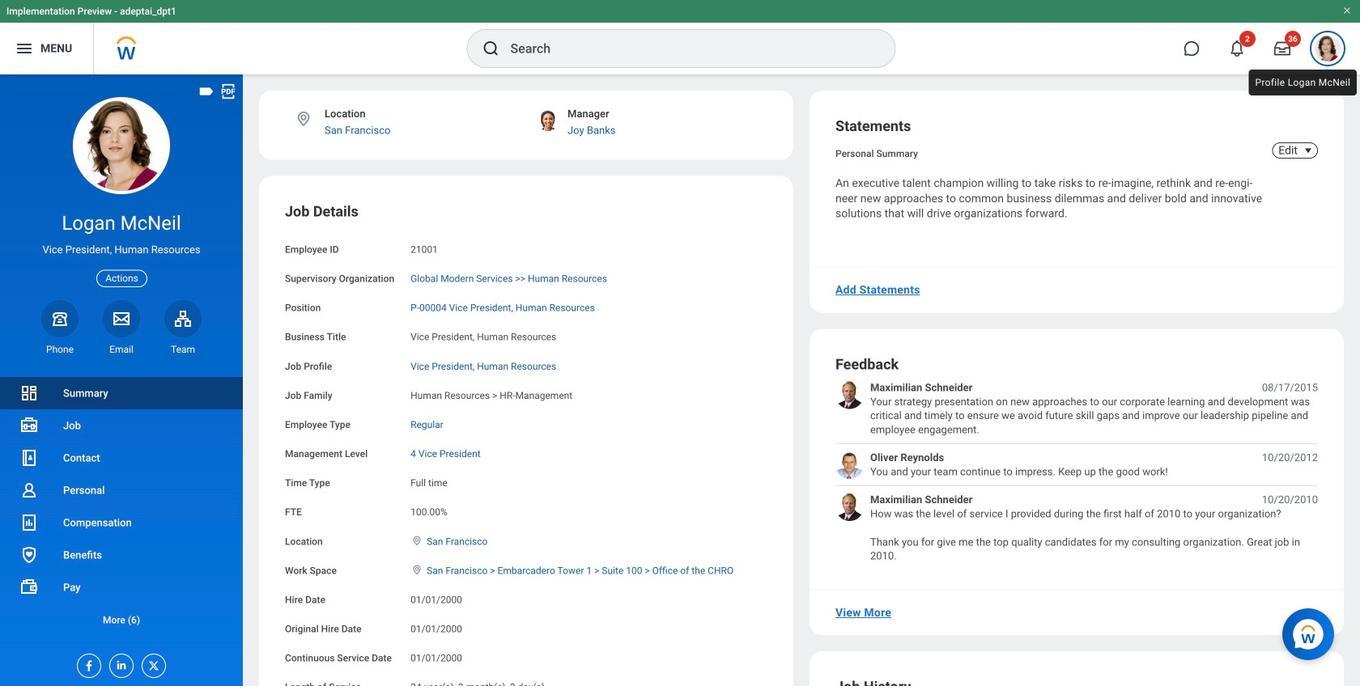 Task type: locate. For each thing, give the bounding box(es) containing it.
tooltip
[[1246, 66, 1361, 99]]

compensation image
[[19, 514, 39, 533]]

facebook image
[[78, 655, 96, 673]]

employee's photo (maximilian schneider) image down employee's photo (oliver reynolds) in the right of the page
[[836, 493, 864, 522]]

pay image
[[19, 578, 39, 598]]

banner
[[0, 0, 1361, 75]]

list
[[0, 377, 243, 637], [836, 381, 1319, 564]]

Search Workday  search field
[[511, 31, 862, 66]]

employee's photo (oliver reynolds) image
[[836, 451, 864, 480]]

employee's photo (maximilian schneider) image
[[836, 381, 864, 409], [836, 493, 864, 522]]

view team image
[[173, 309, 193, 329]]

1 horizontal spatial location image
[[411, 565, 424, 576]]

profile logan mcneil image
[[1315, 36, 1341, 65]]

group
[[285, 202, 768, 687]]

benefits image
[[19, 546, 39, 565]]

notifications large image
[[1230, 41, 1246, 57]]

search image
[[482, 39, 501, 58]]

summary image
[[19, 384, 39, 403]]

x image
[[143, 655, 160, 673]]

0 vertical spatial employee's photo (maximilian schneider) image
[[836, 381, 864, 409]]

linkedin image
[[110, 655, 128, 672]]

location image
[[295, 110, 313, 128], [411, 565, 424, 576]]

view printable version (pdf) image
[[220, 83, 237, 100]]

1 vertical spatial employee's photo (maximilian schneider) image
[[836, 493, 864, 522]]

1 vertical spatial location image
[[411, 565, 424, 576]]

navigation pane region
[[0, 75, 243, 687]]

phone image
[[49, 309, 71, 329]]

mail image
[[112, 309, 131, 329]]

0 vertical spatial location image
[[295, 110, 313, 128]]

0 horizontal spatial location image
[[295, 110, 313, 128]]

contact image
[[19, 449, 39, 468]]

employee's photo (maximilian schneider) image up employee's photo (oliver reynolds) in the right of the page
[[836, 381, 864, 409]]



Task type: describe. For each thing, give the bounding box(es) containing it.
tag image
[[198, 83, 215, 100]]

location image
[[411, 536, 424, 547]]

2 employee's photo (maximilian schneider) image from the top
[[836, 493, 864, 522]]

1 employee's photo (maximilian schneider) image from the top
[[836, 381, 864, 409]]

email logan mcneil element
[[103, 343, 140, 356]]

inbox large image
[[1275, 41, 1291, 57]]

1 horizontal spatial list
[[836, 381, 1319, 564]]

job image
[[19, 416, 39, 436]]

justify image
[[15, 39, 34, 58]]

team logan mcneil element
[[164, 343, 202, 356]]

personal image
[[19, 481, 39, 501]]

0 horizontal spatial list
[[0, 377, 243, 637]]

full time element
[[411, 475, 448, 489]]

caret down image
[[1299, 144, 1319, 157]]

personal summary element
[[836, 145, 919, 160]]

close environment banner image
[[1343, 6, 1353, 15]]

phone logan mcneil element
[[41, 343, 79, 356]]



Task type: vqa. For each thing, say whether or not it's contained in the screenshot.
Relational Operator
no



